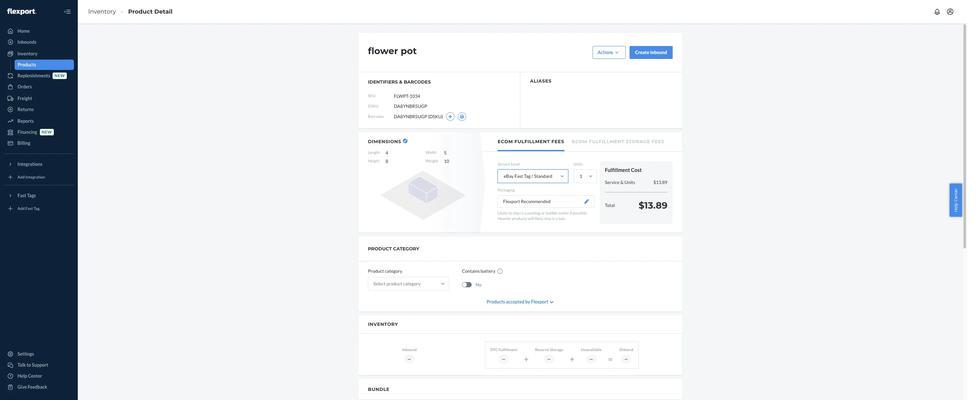 Task type: locate. For each thing, give the bounding box(es) containing it.
fulfillment
[[515, 139, 550, 145], [589, 139, 624, 145], [605, 167, 630, 173], [499, 348, 517, 353]]

0 horizontal spatial ship
[[513, 211, 520, 216]]

new down products link
[[55, 73, 65, 78]]

inventory link
[[88, 8, 116, 15], [4, 49, 74, 59]]

ship down bubble
[[544, 216, 551, 221]]

add fast tag
[[18, 206, 40, 211]]

help
[[953, 203, 959, 212], [18, 374, 27, 379]]

4
[[386, 150, 388, 156]]

& for service
[[621, 180, 624, 185]]

― down dtc fulfillment
[[502, 357, 506, 362]]

0 horizontal spatial ecom
[[498, 139, 513, 145]]

&
[[399, 79, 403, 85], [621, 180, 624, 185]]

products up replenishments
[[18, 62, 36, 67]]

0 vertical spatial help center
[[953, 188, 959, 212]]

fees
[[552, 139, 564, 145], [652, 139, 665, 145]]

2 vertical spatial fast
[[25, 206, 33, 211]]

0 vertical spatial $13.89
[[653, 180, 668, 185]]

chevron down image
[[550, 300, 554, 305]]

pen image
[[585, 199, 589, 204]]

0 vertical spatial storage
[[626, 139, 650, 145]]

0 horizontal spatial products
[[18, 62, 36, 67]]

1 vertical spatial inventory
[[18, 51, 37, 56]]

integrations button
[[4, 159, 74, 170]]

0 vertical spatial units
[[574, 162, 583, 167]]

tab list
[[482, 132, 683, 152]]

1 ― from the left
[[407, 357, 412, 362]]

1 vertical spatial a
[[556, 216, 558, 221]]

1 horizontal spatial flexport
[[531, 299, 548, 305]]

5
[[444, 150, 447, 156]]

fees inside "tab"
[[552, 139, 564, 145]]

― for onhand
[[624, 357, 629, 362]]

fulfillment for ecom fulfillment fees
[[515, 139, 550, 145]]

0 horizontal spatial fees
[[552, 139, 564, 145]]

0 vertical spatial da8ynbr5ugp
[[394, 103, 427, 109]]

3 ― from the left
[[547, 357, 551, 362]]

in down bubble
[[552, 216, 555, 221]]

new down reports link
[[42, 130, 52, 135]]

1 vertical spatial to
[[27, 363, 31, 368]]

1 add from the top
[[18, 175, 25, 180]]

1 vertical spatial in
[[552, 216, 555, 221]]

orders link
[[4, 82, 74, 92]]

storage
[[626, 139, 650, 145], [550, 348, 563, 353]]

0 vertical spatial inventory link
[[88, 8, 116, 15]]

dimensions
[[368, 139, 401, 145]]

home
[[18, 28, 30, 34]]

1 horizontal spatial help
[[953, 203, 959, 212]]

ecom inside tab
[[572, 139, 588, 145]]

to
[[508, 211, 512, 216], [27, 363, 31, 368]]

help inside button
[[953, 203, 959, 212]]

0 vertical spatial tag
[[524, 174, 531, 179]]

2 add from the top
[[18, 206, 25, 211]]

center inside 'link'
[[28, 374, 42, 379]]

1 vertical spatial new
[[42, 130, 52, 135]]

service for service level
[[498, 162, 510, 167]]

10
[[444, 159, 449, 164]]

2 da8ynbr5ugp from the top
[[394, 114, 427, 119]]

feedback
[[28, 385, 47, 390]]

new for financing
[[42, 130, 52, 135]]

0 horizontal spatial to
[[27, 363, 31, 368]]

0 vertical spatial new
[[55, 73, 65, 78]]

1 horizontal spatial help center
[[953, 188, 959, 212]]

0 horizontal spatial in
[[521, 211, 524, 216]]

da8ynbr5ugp
[[394, 103, 427, 109], [394, 114, 427, 119]]

center
[[953, 188, 959, 202], [28, 374, 42, 379]]

plus image
[[448, 115, 452, 119]]

returns link
[[4, 104, 74, 115]]

1 horizontal spatial new
[[55, 73, 65, 78]]

service for service & units
[[605, 180, 620, 185]]

0 horizontal spatial +
[[524, 354, 529, 364]]

1 vertical spatial units
[[625, 180, 635, 185]]

1 horizontal spatial &
[[621, 180, 624, 185]]

$13.89
[[653, 180, 668, 185], [639, 200, 668, 211]]

ship up products
[[513, 211, 520, 216]]

select
[[374, 281, 386, 287]]

0 horizontal spatial tag
[[34, 206, 40, 211]]

1 vertical spatial center
[[28, 374, 42, 379]]

fast tags button
[[4, 191, 74, 201]]

fast left "tags"
[[18, 193, 26, 198]]

add for add integration
[[18, 175, 25, 180]]

in up products
[[521, 211, 524, 216]]

1 vertical spatial storage
[[550, 348, 563, 353]]

ebay
[[504, 174, 514, 179]]

0 vertical spatial products
[[18, 62, 36, 67]]

0 horizontal spatial a
[[524, 211, 526, 216]]

category up product
[[385, 268, 402, 274]]

units up 1
[[574, 162, 583, 167]]

da8ynbr5ugp up da8ynbr5ugp (dsku)
[[394, 103, 427, 109]]

battery
[[481, 268, 495, 274]]

help center
[[953, 188, 959, 212], [18, 374, 42, 379]]

0 horizontal spatial new
[[42, 130, 52, 135]]

add left integration
[[18, 175, 25, 180]]

0 horizontal spatial center
[[28, 374, 42, 379]]

― for reserve storage
[[547, 357, 551, 362]]

tag down fast tags dropdown button
[[34, 206, 40, 211]]

0 vertical spatial fast
[[515, 174, 523, 179]]

reserve storage
[[535, 348, 563, 353]]

0 vertical spatial inventory
[[88, 8, 116, 15]]

― down inbound on the left bottom of page
[[407, 357, 412, 362]]

talk to support
[[18, 363, 48, 368]]

1 vertical spatial da8ynbr5ugp
[[394, 114, 427, 119]]

― down unavailable in the right bottom of the page
[[589, 357, 594, 362]]

actions button
[[593, 46, 626, 59]]

4 ― from the left
[[589, 357, 594, 362]]

talk
[[18, 363, 26, 368]]

None text field
[[394, 90, 442, 102]]

fulfillment inside ecom fulfillment storage fees tab
[[589, 139, 624, 145]]

1 + from the left
[[524, 354, 529, 364]]

category
[[385, 268, 402, 274], [403, 281, 421, 287]]

1 vertical spatial help center
[[18, 374, 42, 379]]

0 horizontal spatial help center
[[18, 374, 42, 379]]

if
[[570, 211, 572, 216]]

flexport
[[503, 199, 520, 204], [531, 299, 548, 305]]

1 horizontal spatial storage
[[626, 139, 650, 145]]

flexport right by on the bottom of the page
[[531, 299, 548, 305]]

likely
[[498, 211, 508, 216]]

0 horizontal spatial help
[[18, 374, 27, 379]]

2 ecom from the left
[[572, 139, 588, 145]]

products left accepted
[[487, 299, 505, 305]]

1 da8ynbr5ugp from the top
[[394, 103, 427, 109]]

0 vertical spatial help
[[953, 203, 959, 212]]

give feedback
[[18, 385, 47, 390]]

ship
[[513, 211, 520, 216], [544, 216, 551, 221]]

& down fulfillment cost on the top right of the page
[[621, 180, 624, 185]]

& for identifiers
[[399, 79, 403, 85]]

center inside button
[[953, 188, 959, 202]]

ecom for ecom fulfillment storage fees
[[572, 139, 588, 145]]

0 horizontal spatial service
[[498, 162, 510, 167]]

ebay fast tag / standard
[[504, 174, 552, 179]]

financing
[[18, 129, 37, 135]]

2 fees from the left
[[652, 139, 665, 145]]

integrations
[[18, 161, 42, 167]]

1 fees from the left
[[552, 139, 564, 145]]

1 horizontal spatial inventory link
[[88, 8, 116, 15]]

0 vertical spatial flexport
[[503, 199, 520, 204]]

fast down "tags"
[[25, 206, 33, 211]]

help center button
[[950, 184, 962, 217]]

contains
[[462, 268, 480, 274]]

product
[[128, 8, 153, 15], [368, 268, 384, 274]]

to inside the talk to support button
[[27, 363, 31, 368]]

da8ynbr5ugp left (dsku)
[[394, 114, 427, 119]]

products inside products link
[[18, 62, 36, 67]]

to inside likely to ship in a polybag or bubble mailer if possible. heavier products will likely ship in a box.
[[508, 211, 512, 216]]

give feedback button
[[4, 382, 74, 393]]

service
[[498, 162, 510, 167], [605, 180, 620, 185]]

flexport inside button
[[503, 199, 520, 204]]

0 horizontal spatial category
[[385, 268, 402, 274]]

1 horizontal spatial +
[[570, 354, 575, 364]]

standard
[[534, 174, 552, 179]]

add for add fast tag
[[18, 206, 25, 211]]

category right product
[[403, 281, 421, 287]]

0 horizontal spatial storage
[[550, 348, 563, 353]]

to right talk
[[27, 363, 31, 368]]

0 vertical spatial in
[[521, 211, 524, 216]]

0 vertical spatial to
[[508, 211, 512, 216]]

1 vertical spatial products
[[487, 299, 505, 305]]

product detail link
[[128, 8, 173, 15]]

ecom inside "tab"
[[498, 139, 513, 145]]

1 horizontal spatial category
[[403, 281, 421, 287]]

service & units
[[605, 180, 635, 185]]

fulfillment for ecom fulfillment storage fees
[[589, 139, 624, 145]]

products
[[512, 216, 527, 221]]

1 horizontal spatial tag
[[524, 174, 531, 179]]

$13.89 for total
[[639, 200, 668, 211]]

1 vertical spatial tag
[[34, 206, 40, 211]]

0 horizontal spatial flexport
[[503, 199, 520, 204]]

2 vertical spatial inventory
[[368, 322, 398, 327]]

fast for ebay
[[515, 174, 523, 179]]

storage right reserve
[[550, 348, 563, 353]]

1 horizontal spatial inventory
[[88, 8, 116, 15]]

1 vertical spatial $13.89
[[639, 200, 668, 211]]

0 horizontal spatial product
[[128, 8, 153, 15]]

1 ecom from the left
[[498, 139, 513, 145]]

1 horizontal spatial ship
[[544, 216, 551, 221]]

add down 'fast tags'
[[18, 206, 25, 211]]

product category
[[368, 246, 419, 252]]

sku
[[368, 94, 376, 98]]

service down fulfillment cost on the top right of the page
[[605, 180, 620, 185]]

product left detail on the left top of the page
[[128, 8, 153, 15]]

2 ― from the left
[[502, 357, 506, 362]]

support
[[32, 363, 48, 368]]

a
[[524, 211, 526, 216], [556, 216, 558, 221]]

new for replenishments
[[55, 73, 65, 78]]

fast right ebay
[[515, 174, 523, 179]]

a up products
[[524, 211, 526, 216]]

1 vertical spatial help
[[18, 374, 27, 379]]

―
[[407, 357, 412, 362], [502, 357, 506, 362], [547, 357, 551, 362], [589, 357, 594, 362], [624, 357, 629, 362]]

0 vertical spatial service
[[498, 162, 510, 167]]

1 vertical spatial fast
[[18, 193, 26, 198]]

1 horizontal spatial service
[[605, 180, 620, 185]]

― down reserve storage
[[547, 357, 551, 362]]

product detail
[[128, 8, 173, 15]]

1 vertical spatial inventory link
[[4, 49, 74, 59]]

in
[[521, 211, 524, 216], [552, 216, 555, 221]]

product category
[[368, 268, 402, 274]]

category
[[393, 246, 419, 252]]

level
[[511, 162, 520, 167]]

fulfillment for dtc fulfillment
[[499, 348, 517, 353]]

0 vertical spatial center
[[953, 188, 959, 202]]

1 vertical spatial ship
[[544, 216, 551, 221]]

to right likely
[[508, 211, 512, 216]]

flexport down packaging
[[503, 199, 520, 204]]

0 vertical spatial &
[[399, 79, 403, 85]]

freight link
[[4, 93, 74, 104]]

1 vertical spatial service
[[605, 180, 620, 185]]

0 horizontal spatial &
[[399, 79, 403, 85]]

product inside breadcrumbs navigation
[[128, 8, 153, 15]]

1 vertical spatial product
[[368, 268, 384, 274]]

tag left / on the right
[[524, 174, 531, 179]]

1 horizontal spatial fees
[[652, 139, 665, 145]]

2 + from the left
[[570, 354, 575, 364]]

pencil alt image
[[404, 140, 407, 142]]

total
[[605, 203, 615, 208]]

1 vertical spatial add
[[18, 206, 25, 211]]

fees inside tab
[[652, 139, 665, 145]]

service left level
[[498, 162, 510, 167]]

1 horizontal spatial ecom
[[572, 139, 588, 145]]

0 vertical spatial add
[[18, 175, 25, 180]]

0 vertical spatial product
[[128, 8, 153, 15]]

product up select
[[368, 268, 384, 274]]

units down fulfillment cost on the top right of the page
[[625, 180, 635, 185]]

storage up cost
[[626, 139, 650, 145]]

fulfillment inside ecom fulfillment fees "tab"
[[515, 139, 550, 145]]

1 vertical spatial &
[[621, 180, 624, 185]]

products link
[[14, 60, 74, 70]]

ecom fulfillment storage fees
[[572, 139, 665, 145]]

flexport recommended
[[503, 199, 551, 204]]

ecom
[[498, 139, 513, 145], [572, 139, 588, 145]]

barcodes
[[404, 79, 431, 85]]

a left the box.
[[556, 216, 558, 221]]

da8ynbr5ugp for da8ynbr5ugp
[[394, 103, 427, 109]]

5 ― from the left
[[624, 357, 629, 362]]

/
[[532, 174, 533, 179]]

0 horizontal spatial units
[[574, 162, 583, 167]]

open notifications image
[[933, 8, 941, 16]]

& left barcodes
[[399, 79, 403, 85]]

1 horizontal spatial center
[[953, 188, 959, 202]]

give
[[18, 385, 27, 390]]

1 horizontal spatial to
[[508, 211, 512, 216]]

billing link
[[4, 138, 74, 149]]

― down onhand
[[624, 357, 629, 362]]

1 horizontal spatial products
[[487, 299, 505, 305]]

1 horizontal spatial units
[[625, 180, 635, 185]]

1 vertical spatial flexport
[[531, 299, 548, 305]]

2 horizontal spatial inventory
[[368, 322, 398, 327]]

1 horizontal spatial product
[[368, 268, 384, 274]]



Task type: vqa. For each thing, say whether or not it's contained in the screenshot.
Inventory to the top
yes



Task type: describe. For each thing, give the bounding box(es) containing it.
product for product category
[[368, 268, 384, 274]]

fast for add
[[25, 206, 33, 211]]

reserve
[[535, 348, 549, 353]]

accepted
[[506, 299, 524, 305]]

ecom for ecom fulfillment fees
[[498, 139, 513, 145]]

orders
[[18, 84, 32, 89]]

print image
[[460, 115, 464, 119]]

fast tags
[[18, 193, 36, 198]]

to for likely
[[508, 211, 512, 216]]

5 height
[[368, 150, 447, 163]]

product for product detail
[[128, 8, 153, 15]]

to for talk
[[27, 363, 31, 368]]

0 horizontal spatial inventory link
[[4, 49, 74, 59]]

― for unavailable
[[589, 357, 594, 362]]

reports link
[[4, 116, 74, 126]]

add integration
[[18, 175, 45, 180]]

returns
[[18, 107, 34, 112]]

detail
[[154, 8, 173, 15]]

mailer
[[558, 211, 569, 216]]

packaging
[[498, 188, 515, 193]]

create inbound button
[[630, 46, 673, 59]]

da8ynbr5ugp (dsku)
[[394, 114, 443, 119]]

cost
[[631, 167, 642, 173]]

bubble
[[546, 211, 558, 216]]

select product category
[[374, 281, 421, 287]]

flexport logo image
[[7, 8, 36, 15]]

product
[[368, 246, 392, 252]]

service level
[[498, 162, 520, 167]]

help inside 'link'
[[18, 374, 27, 379]]

1
[[580, 174, 582, 179]]

flower
[[368, 45, 398, 56]]

0 horizontal spatial inventory
[[18, 51, 37, 56]]

products for products
[[18, 62, 36, 67]]

products for products accepted by flexport
[[487, 299, 505, 305]]

box.
[[559, 216, 566, 221]]

create inbound
[[635, 50, 667, 55]]

home link
[[4, 26, 74, 36]]

products accepted by flexport
[[487, 299, 548, 305]]

length
[[368, 150, 380, 155]]

no
[[476, 282, 482, 287]]

1 horizontal spatial in
[[552, 216, 555, 221]]

product
[[387, 281, 402, 287]]

help center inside 'link'
[[18, 374, 42, 379]]

or
[[541, 211, 545, 216]]

tag for add
[[34, 206, 40, 211]]

heavier
[[498, 216, 511, 221]]

billing
[[18, 140, 30, 146]]

open account menu image
[[946, 8, 954, 16]]

0 vertical spatial a
[[524, 211, 526, 216]]

breadcrumbs navigation
[[83, 2, 178, 21]]

unavailable
[[581, 348, 602, 353]]

settings
[[18, 351, 34, 357]]

flexport recommended button
[[498, 196, 595, 208]]

pot
[[401, 45, 417, 56]]

fulfillment cost
[[605, 167, 642, 173]]

add integration link
[[4, 172, 74, 183]]

dtc fulfillment
[[490, 348, 517, 353]]

da8ynbr5ugp for da8ynbr5ugp (dsku)
[[394, 114, 427, 119]]

8
[[386, 159, 388, 164]]

inbound
[[650, 50, 667, 55]]

ecom fulfillment storage fees tab
[[572, 132, 665, 150]]

onhand
[[619, 348, 633, 353]]

inbounds link
[[4, 37, 74, 47]]

bundle
[[368, 387, 390, 393]]

(dsku)
[[428, 114, 443, 119]]

tag for ebay
[[524, 174, 531, 179]]

width
[[426, 150, 436, 155]]

weight
[[426, 159, 438, 163]]

talk to support button
[[4, 360, 74, 371]]

tab list containing ecom fulfillment fees
[[482, 132, 683, 152]]

dtc
[[490, 348, 498, 353]]

settings link
[[4, 349, 74, 360]]

0 vertical spatial category
[[385, 268, 402, 274]]

― for dtc fulfillment
[[502, 357, 506, 362]]

replenishments
[[18, 73, 50, 78]]

contains battery
[[462, 268, 495, 274]]

barcodes
[[368, 114, 384, 119]]

recommended
[[521, 199, 551, 204]]

$13.89 for service & units
[[653, 180, 668, 185]]

likely
[[535, 216, 544, 221]]

tags
[[27, 193, 36, 198]]

close navigation image
[[64, 8, 71, 16]]

height
[[368, 159, 380, 163]]

help center inside button
[[953, 188, 959, 212]]

storage inside tab
[[626, 139, 650, 145]]

will
[[528, 216, 534, 221]]

help center link
[[4, 371, 74, 382]]

1 vertical spatial category
[[403, 281, 421, 287]]

inbounds
[[18, 39, 36, 45]]

ecom fulfillment fees
[[498, 139, 564, 145]]

possible.
[[573, 211, 588, 216]]

0 vertical spatial ship
[[513, 211, 520, 216]]

inventory inside breadcrumbs navigation
[[88, 8, 116, 15]]

likely to ship in a polybag or bubble mailer if possible. heavier products will likely ship in a box.
[[498, 211, 588, 221]]

flower pot
[[368, 45, 417, 56]]

freight
[[18, 96, 32, 101]]

― for inbound
[[407, 357, 412, 362]]

ecom fulfillment fees tab
[[498, 132, 564, 151]]

aliases
[[530, 78, 552, 84]]

1 horizontal spatial a
[[556, 216, 558, 221]]

fast inside dropdown button
[[18, 193, 26, 198]]

actions
[[598, 50, 613, 55]]

integration
[[25, 175, 45, 180]]



